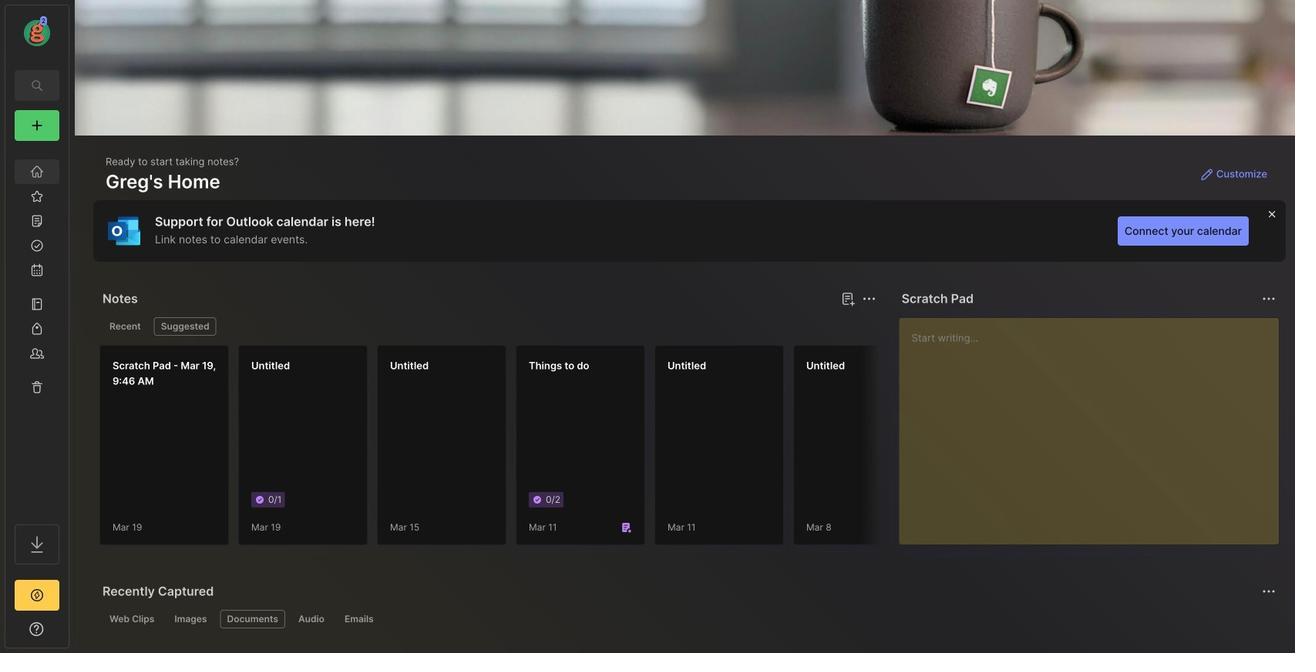 Task type: vqa. For each thing, say whether or not it's contained in the screenshot.
Create new tag image
no



Task type: describe. For each thing, give the bounding box(es) containing it.
1 tab list from the top
[[103, 318, 874, 336]]

tree inside main element
[[5, 150, 69, 511]]

home image
[[29, 164, 45, 180]]

2 more actions field from the left
[[1258, 288, 1280, 310]]



Task type: locate. For each thing, give the bounding box(es) containing it.
click to expand image
[[67, 625, 79, 644]]

2 more actions image from the left
[[1260, 290, 1278, 308]]

more actions image
[[860, 290, 879, 308], [1260, 290, 1278, 308]]

tab list
[[103, 318, 874, 336], [103, 611, 1274, 629]]

row group
[[99, 345, 1295, 555]]

1 vertical spatial tab list
[[103, 611, 1274, 629]]

WHAT'S NEW field
[[5, 618, 69, 642]]

0 horizontal spatial more actions image
[[860, 290, 879, 308]]

0 horizontal spatial more actions field
[[859, 288, 880, 310]]

1 more actions image from the left
[[860, 290, 879, 308]]

More actions field
[[859, 288, 880, 310], [1258, 288, 1280, 310]]

more actions image for second more actions field from the right
[[860, 290, 879, 308]]

upgrade image
[[28, 587, 46, 605]]

tab
[[103, 318, 148, 336], [154, 318, 216, 336], [103, 611, 161, 629], [168, 611, 214, 629], [220, 611, 285, 629], [291, 611, 331, 629], [338, 611, 381, 629]]

Account field
[[5, 15, 69, 49]]

1 horizontal spatial more actions field
[[1258, 288, 1280, 310]]

main element
[[0, 0, 74, 654]]

1 horizontal spatial more actions image
[[1260, 290, 1278, 308]]

tree
[[5, 150, 69, 511]]

2 tab list from the top
[[103, 611, 1274, 629]]

0 vertical spatial tab list
[[103, 318, 874, 336]]

more actions image for second more actions field
[[1260, 290, 1278, 308]]

1 more actions field from the left
[[859, 288, 880, 310]]

edit search image
[[28, 76, 46, 95]]

Start writing… text field
[[912, 318, 1278, 533]]



